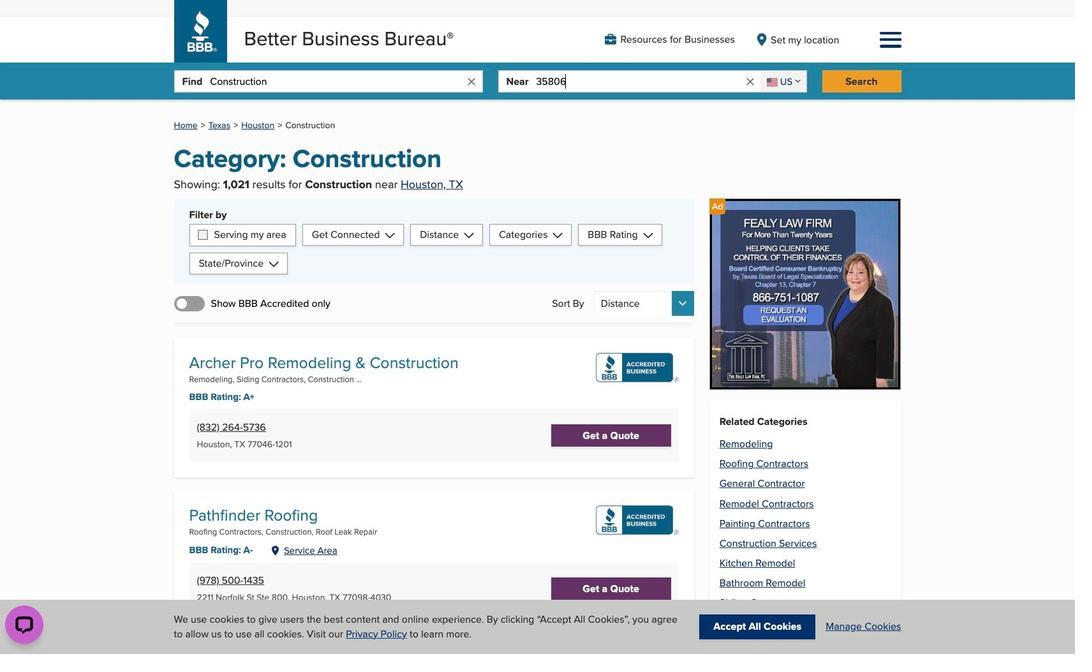 Task type: describe. For each thing, give the bounding box(es) containing it.
clear search image
[[745, 76, 756, 87]]

fealy law firm, pc image
[[710, 198, 902, 390]]

clear search image
[[466, 76, 477, 87]]

1 accredited business image from the top
[[596, 353, 679, 383]]

2 accredited business image from the top
[[596, 506, 679, 535]]



Task type: vqa. For each thing, say whether or not it's contained in the screenshot.
fourth A+ from the bottom of the page
no



Task type: locate. For each thing, give the bounding box(es) containing it.
businesses, charities, category search field
[[210, 71, 466, 92]]

None field
[[762, 71, 807, 92]]

city, state or zip field
[[537, 71, 745, 92]]

None button
[[595, 291, 694, 316]]

1 vertical spatial accredited business image
[[596, 506, 679, 535]]

0 vertical spatial accredited business image
[[596, 353, 679, 383]]

accredited business image
[[596, 353, 679, 383], [596, 506, 679, 535]]



